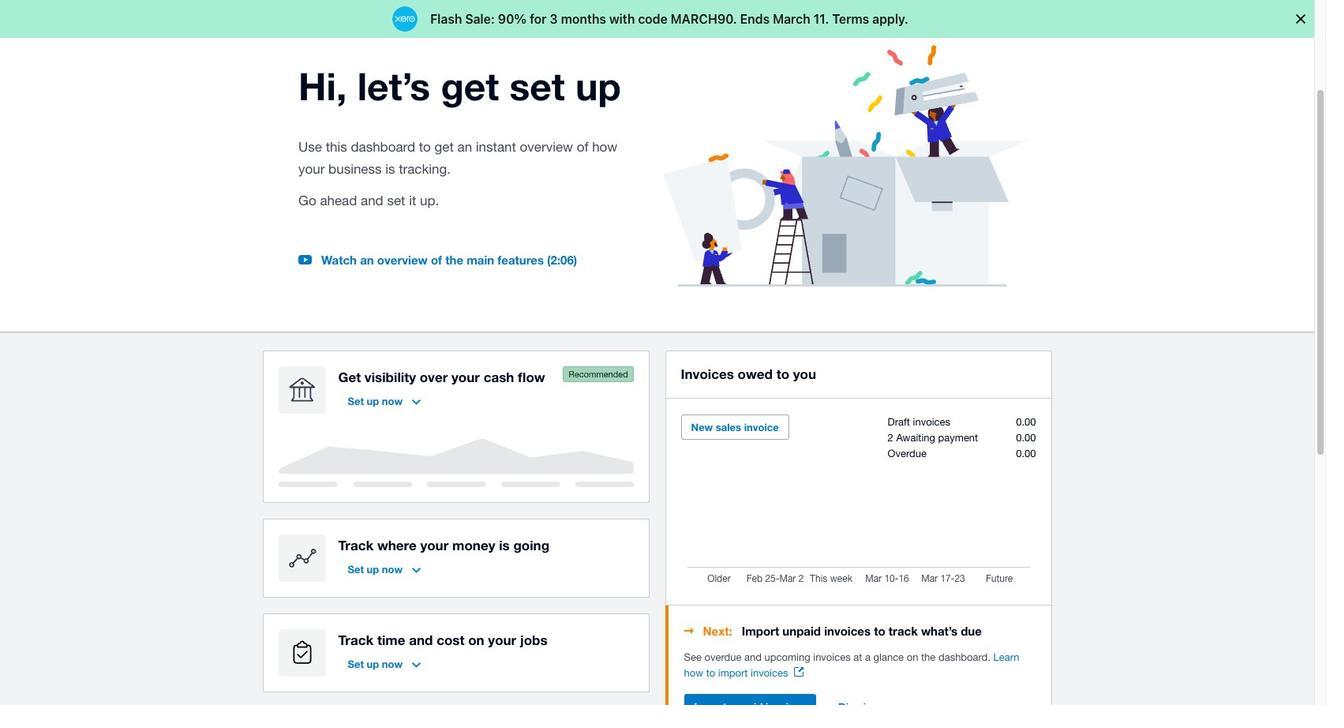 Task type: vqa. For each thing, say whether or not it's contained in the screenshot.
'Tara'
no



Task type: locate. For each thing, give the bounding box(es) containing it.
now down time
[[382, 658, 403, 670]]

invoices left at
[[814, 651, 851, 663]]

1 horizontal spatial overview
[[520, 139, 573, 155]]

get
[[338, 369, 361, 385]]

and
[[361, 193, 384, 209], [409, 632, 433, 648], [745, 651, 762, 663]]

0.00
[[1017, 416, 1037, 428], [1017, 432, 1037, 444], [1017, 448, 1037, 459]]

learn
[[994, 651, 1020, 663]]

where
[[377, 537, 417, 553]]

3 0.00 link from the top
[[1017, 448, 1037, 459]]

to left the track
[[874, 624, 886, 638]]

track for track time and cost on your jobs
[[338, 632, 374, 648]]

1 horizontal spatial an
[[458, 139, 472, 155]]

0 vertical spatial and
[[361, 193, 384, 209]]

close image
[[1277, 15, 1302, 40]]

set up now button for where
[[338, 557, 431, 582]]

get up instant at the top
[[441, 63, 499, 108]]

3 now from the top
[[382, 658, 403, 670]]

2 vertical spatial set up now
[[348, 658, 403, 670]]

0 vertical spatial of
[[577, 139, 589, 155]]

2 track from the top
[[338, 632, 374, 648]]

an
[[458, 139, 472, 155], [360, 253, 374, 267]]

0 vertical spatial the
[[446, 253, 464, 267]]

next:
[[703, 624, 733, 638]]

dialog
[[0, 0, 1327, 38]]

and right "ahead"
[[361, 193, 384, 209]]

0 vertical spatial 0.00
[[1017, 416, 1037, 428]]

2 set up now button from the top
[[338, 557, 431, 582]]

1 horizontal spatial set
[[510, 63, 565, 108]]

0 vertical spatial is
[[386, 161, 395, 177]]

set for track where your money is going
[[348, 563, 364, 575]]

1 vertical spatial 0.00
[[1017, 432, 1037, 444]]

is inside 'use this dashboard to get an instant overview of how your business is tracking.'
[[386, 161, 395, 177]]

0 vertical spatial an
[[458, 139, 472, 155]]

get
[[441, 63, 499, 108], [435, 139, 454, 155]]

on
[[468, 632, 485, 648], [907, 651, 919, 663]]

0 horizontal spatial how
[[592, 139, 618, 155]]

0 vertical spatial get
[[441, 63, 499, 108]]

upcoming
[[765, 651, 811, 663]]

over
[[420, 369, 448, 385]]

0 vertical spatial track
[[338, 537, 374, 553]]

0 horizontal spatial and
[[361, 193, 384, 209]]

dashboard
[[351, 139, 415, 155]]

your
[[299, 161, 325, 177], [452, 369, 480, 385], [420, 537, 449, 553], [488, 632, 517, 648]]

an left instant at the top
[[458, 139, 472, 155]]

panel body document
[[684, 650, 1037, 681], [684, 650, 1037, 681]]

and for set
[[361, 193, 384, 209]]

2 vertical spatial set up now button
[[338, 651, 431, 677]]

1 vertical spatial track
[[338, 632, 374, 648]]

1 vertical spatial set up now
[[348, 563, 403, 575]]

new sales invoice
[[691, 421, 779, 433]]

payment
[[939, 432, 979, 444]]

overview down "it"
[[377, 253, 428, 267]]

overview
[[520, 139, 573, 155], [377, 253, 428, 267]]

0 vertical spatial set
[[348, 395, 364, 407]]

to
[[419, 139, 431, 155], [777, 365, 790, 382], [874, 624, 886, 638], [707, 667, 716, 679]]

to down overdue
[[707, 667, 716, 679]]

0.00 link
[[1017, 416, 1037, 428], [1017, 432, 1037, 444], [1017, 448, 1037, 459]]

visibility
[[365, 369, 416, 385]]

1 vertical spatial is
[[499, 537, 510, 553]]

1 vertical spatial the
[[922, 651, 936, 663]]

1 0.00 link from the top
[[1017, 416, 1037, 428]]

learn how to import invoices
[[684, 651, 1020, 679]]

and for upcoming
[[745, 651, 762, 663]]

heading
[[684, 621, 1037, 640]]

how inside learn how to import invoices
[[684, 667, 704, 679]]

money
[[453, 537, 496, 553]]

you
[[794, 365, 817, 382]]

the down what's
[[922, 651, 936, 663]]

now
[[382, 395, 403, 407], [382, 563, 403, 575], [382, 658, 403, 670]]

go ahead and set it up.
[[299, 193, 439, 209]]

0 vertical spatial set up now
[[348, 395, 403, 407]]

1 set up now from the top
[[348, 395, 403, 407]]

cost
[[437, 632, 465, 648]]

watch an overview of the main features (2:06) button
[[321, 253, 578, 267]]

0 horizontal spatial on
[[468, 632, 485, 648]]

set up instant at the top
[[510, 63, 565, 108]]

3 set up now from the top
[[348, 658, 403, 670]]

overdue link
[[888, 448, 927, 459]]

is down dashboard
[[386, 161, 395, 177]]

see overdue and upcoming invoices at a glance on the dashboard.
[[684, 651, 994, 663]]

draft
[[888, 416, 911, 428]]

invoices
[[913, 416, 951, 428], [825, 624, 871, 638], [814, 651, 851, 663], [751, 667, 789, 679]]

3 set from the top
[[348, 658, 364, 670]]

and left cost
[[409, 632, 433, 648]]

set up now button
[[338, 388, 431, 414], [338, 557, 431, 582], [338, 651, 431, 677]]

2 vertical spatial and
[[745, 651, 762, 663]]

to up the tracking.
[[419, 139, 431, 155]]

1 set up now button from the top
[[338, 388, 431, 414]]

is
[[386, 161, 395, 177], [499, 537, 510, 553]]

track for track where your money is going
[[338, 537, 374, 553]]

an right watch
[[360, 253, 374, 267]]

1 vertical spatial of
[[431, 253, 442, 267]]

on right glance
[[907, 651, 919, 663]]

3 0.00 from the top
[[1017, 448, 1037, 459]]

0 vertical spatial overview
[[520, 139, 573, 155]]

get inside 'use this dashboard to get an instant overview of how your business is tracking.'
[[435, 139, 454, 155]]

1 horizontal spatial how
[[684, 667, 704, 679]]

1 vertical spatial get
[[435, 139, 454, 155]]

set left "it"
[[387, 193, 405, 209]]

set up now down time
[[348, 658, 403, 670]]

track left time
[[338, 632, 374, 648]]

your left jobs on the bottom of page
[[488, 632, 517, 648]]

set down get
[[348, 395, 364, 407]]

set up now down visibility
[[348, 395, 403, 407]]

0 horizontal spatial is
[[386, 161, 395, 177]]

overdue
[[705, 651, 742, 663]]

0 horizontal spatial the
[[446, 253, 464, 267]]

0 vertical spatial set up now button
[[338, 388, 431, 414]]

overview right instant at the top
[[520, 139, 573, 155]]

1 vertical spatial an
[[360, 253, 374, 267]]

watch
[[321, 253, 357, 267]]

0 vertical spatial now
[[382, 395, 403, 407]]

banking icon image
[[278, 366, 326, 414]]

set up now down where
[[348, 563, 403, 575]]

now down visibility
[[382, 395, 403, 407]]

invoices up see overdue and upcoming invoices at a glance on the dashboard.
[[825, 624, 871, 638]]

2 vertical spatial set
[[348, 658, 364, 670]]

2 vertical spatial 0.00
[[1017, 448, 1037, 459]]

0 vertical spatial 0.00 link
[[1017, 416, 1037, 428]]

overdue
[[888, 448, 927, 459]]

2 0.00 from the top
[[1017, 432, 1037, 444]]

the left the main
[[446, 253, 464, 267]]

2 now from the top
[[382, 563, 403, 575]]

2 horizontal spatial and
[[745, 651, 762, 663]]

ahead
[[320, 193, 357, 209]]

0.00 for awaiting
[[1017, 432, 1037, 444]]

1 0.00 from the top
[[1017, 416, 1037, 428]]

1 horizontal spatial and
[[409, 632, 433, 648]]

track left where
[[338, 537, 374, 553]]

1 track from the top
[[338, 537, 374, 553]]

1 vertical spatial set up now button
[[338, 557, 431, 582]]

1 vertical spatial overview
[[377, 253, 428, 267]]

track money icon image
[[278, 534, 326, 582]]

set right projects icon
[[348, 658, 364, 670]]

due
[[961, 624, 982, 638]]

set up now
[[348, 395, 403, 407], [348, 563, 403, 575], [348, 658, 403, 670]]

and up import
[[745, 651, 762, 663]]

1 vertical spatial set
[[387, 193, 405, 209]]

invoices down upcoming
[[751, 667, 789, 679]]

set up now button down visibility
[[338, 388, 431, 414]]

2 vertical spatial 0.00 link
[[1017, 448, 1037, 459]]

unpaid
[[783, 624, 821, 638]]

0 vertical spatial on
[[468, 632, 485, 648]]

1 vertical spatial set
[[348, 563, 364, 575]]

1 horizontal spatial of
[[577, 139, 589, 155]]

1 horizontal spatial the
[[922, 651, 936, 663]]

set for and
[[387, 193, 405, 209]]

your down use
[[299, 161, 325, 177]]

get up the tracking.
[[435, 139, 454, 155]]

2 0.00 link from the top
[[1017, 432, 1037, 444]]

1 horizontal spatial on
[[907, 651, 919, 663]]

and for cost
[[409, 632, 433, 648]]

(2:06)
[[547, 253, 578, 267]]

1 vertical spatial 0.00 link
[[1017, 432, 1037, 444]]

set up now button down where
[[338, 557, 431, 582]]

on right cost
[[468, 632, 485, 648]]

2 set up now from the top
[[348, 563, 403, 575]]

going
[[514, 537, 550, 553]]

0 vertical spatial set
[[510, 63, 565, 108]]

now down where
[[382, 563, 403, 575]]

is left going
[[499, 537, 510, 553]]

how
[[592, 139, 618, 155], [684, 667, 704, 679]]

what's
[[922, 624, 958, 638]]

heading containing next:
[[684, 621, 1037, 640]]

set up now for where
[[348, 563, 403, 575]]

set
[[510, 63, 565, 108], [387, 193, 405, 209]]

set up now for time
[[348, 658, 403, 670]]

0 horizontal spatial set
[[387, 193, 405, 209]]

set right track money icon
[[348, 563, 364, 575]]

set up now button for time
[[338, 651, 431, 677]]

3 set up now button from the top
[[338, 651, 431, 677]]

2 set from the top
[[348, 563, 364, 575]]

let's
[[357, 63, 430, 108]]

1 vertical spatial now
[[382, 563, 403, 575]]

set
[[348, 395, 364, 407], [348, 563, 364, 575], [348, 658, 364, 670]]

0 vertical spatial how
[[592, 139, 618, 155]]

of
[[577, 139, 589, 155], [431, 253, 442, 267]]

2
[[888, 432, 894, 444]]

up
[[576, 63, 621, 108], [367, 395, 379, 407], [367, 563, 379, 575], [367, 658, 379, 670]]

banking preview line graph image
[[278, 439, 634, 487]]

2 vertical spatial now
[[382, 658, 403, 670]]

now for where
[[382, 563, 403, 575]]

1 vertical spatial how
[[684, 667, 704, 679]]

set up now button down time
[[338, 651, 431, 677]]

dashboard.
[[939, 651, 991, 663]]

the
[[446, 253, 464, 267], [922, 651, 936, 663]]

track
[[338, 537, 374, 553], [338, 632, 374, 648]]

1 vertical spatial and
[[409, 632, 433, 648]]

now for time
[[382, 658, 403, 670]]

0 horizontal spatial overview
[[377, 253, 428, 267]]



Task type: describe. For each thing, give the bounding box(es) containing it.
go
[[299, 193, 316, 209]]

get visibility over your cash flow
[[338, 369, 546, 385]]

business
[[329, 161, 382, 177]]

sales
[[716, 421, 742, 433]]

opens in a new tab image
[[795, 667, 804, 677]]

1 vertical spatial on
[[907, 651, 919, 663]]

set for get
[[510, 63, 565, 108]]

import
[[719, 667, 748, 679]]

1 set from the top
[[348, 395, 364, 407]]

to left "you" on the bottom right of the page
[[777, 365, 790, 382]]

0.00 link for invoices
[[1017, 416, 1037, 428]]

how inside 'use this dashboard to get an instant overview of how your business is tracking.'
[[592, 139, 618, 155]]

features
[[498, 253, 544, 267]]

time
[[377, 632, 406, 648]]

overview inside 'use this dashboard to get an instant overview of how your business is tracking.'
[[520, 139, 573, 155]]

see
[[684, 651, 702, 663]]

of inside 'use this dashboard to get an instant overview of how your business is tracking.'
[[577, 139, 589, 155]]

0.00 for invoices
[[1017, 416, 1037, 428]]

up.
[[420, 193, 439, 209]]

your inside 'use this dashboard to get an instant overview of how your business is tracking.'
[[299, 161, 325, 177]]

new sales invoice link
[[681, 414, 790, 440]]

up for projects icon
[[367, 658, 379, 670]]

this
[[326, 139, 347, 155]]

up for banking icon
[[367, 395, 379, 407]]

a
[[866, 651, 871, 663]]

to inside heading
[[874, 624, 886, 638]]

invoices up 2 awaiting payment
[[913, 416, 951, 428]]

at
[[854, 651, 863, 663]]

cash
[[484, 369, 514, 385]]

draft invoices
[[888, 416, 951, 428]]

instant
[[476, 139, 516, 155]]

an inside 'use this dashboard to get an instant overview of how your business is tracking.'
[[458, 139, 472, 155]]

your right where
[[420, 537, 449, 553]]

use
[[299, 139, 322, 155]]

watch an overview of the main features (2:06)
[[321, 253, 578, 267]]

your right 'over'
[[452, 369, 480, 385]]

projects icon image
[[278, 629, 326, 677]]

invoices inside heading
[[825, 624, 871, 638]]

jobs
[[520, 632, 548, 648]]

invoices owed to you
[[681, 365, 817, 382]]

invoices
[[681, 365, 734, 382]]

2 awaiting payment link
[[888, 432, 979, 444]]

import
[[742, 624, 780, 638]]

2 awaiting payment
[[888, 432, 979, 444]]

invoices owed to you link
[[681, 363, 817, 385]]

panel body document containing see overdue and upcoming invoices at a glance on the dashboard.
[[684, 650, 1037, 681]]

import unpaid invoices to track what's due
[[742, 624, 982, 638]]

invoice
[[745, 421, 779, 433]]

hi,
[[299, 63, 347, 108]]

track where your money is going
[[338, 537, 550, 553]]

0 horizontal spatial of
[[431, 253, 442, 267]]

flow
[[518, 369, 546, 385]]

0 horizontal spatial an
[[360, 253, 374, 267]]

glance
[[874, 651, 904, 663]]

to inside 'use this dashboard to get an instant overview of how your business is tracking.'
[[419, 139, 431, 155]]

new
[[691, 421, 713, 433]]

to inside learn how to import invoices
[[707, 667, 716, 679]]

set for track time and cost on your jobs
[[348, 658, 364, 670]]

tracking.
[[399, 161, 451, 177]]

owed
[[738, 365, 773, 382]]

invoices inside learn how to import invoices
[[751, 667, 789, 679]]

use this dashboard to get an instant overview of how your business is tracking.
[[299, 139, 618, 177]]

recommended icon image
[[563, 366, 634, 382]]

up for track money icon
[[367, 563, 379, 575]]

1 now from the top
[[382, 395, 403, 407]]

track
[[889, 624, 918, 638]]

it
[[409, 193, 416, 209]]

draft invoices link
[[888, 416, 951, 428]]

awaiting
[[897, 432, 936, 444]]

main
[[467, 253, 495, 267]]

track time and cost on your jobs
[[338, 632, 548, 648]]

hi, let's get set up
[[299, 63, 621, 108]]

1 horizontal spatial is
[[499, 537, 510, 553]]

0.00 link for awaiting
[[1017, 432, 1037, 444]]



